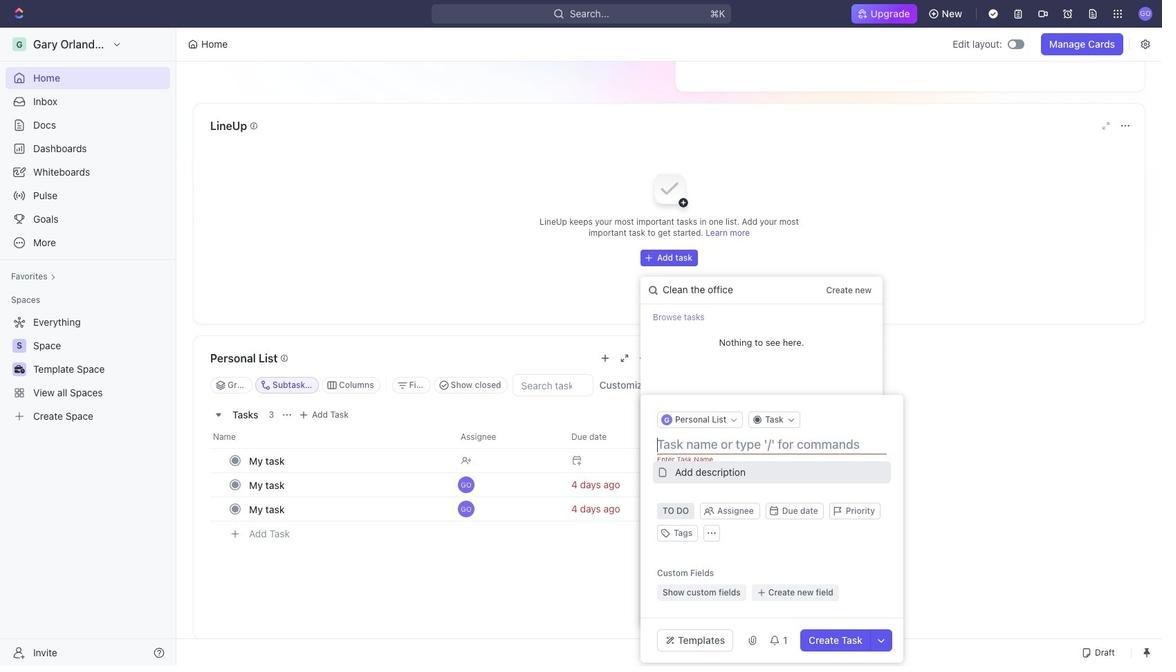 Task type: locate. For each thing, give the bounding box(es) containing it.
Task name or type '/' for commands text field
[[657, 437, 890, 453]]

Search for task (or subtask) name, ID, or URL text field
[[641, 277, 821, 304]]

tree
[[6, 311, 170, 428]]

tree inside sidebar navigation
[[6, 311, 170, 428]]



Task type: vqa. For each thing, say whether or not it's contained in the screenshot.
Search tasks... text box
yes



Task type: describe. For each thing, give the bounding box(es) containing it.
sidebar navigation
[[0, 28, 176, 666]]

Search tasks... text field
[[513, 375, 593, 396]]



